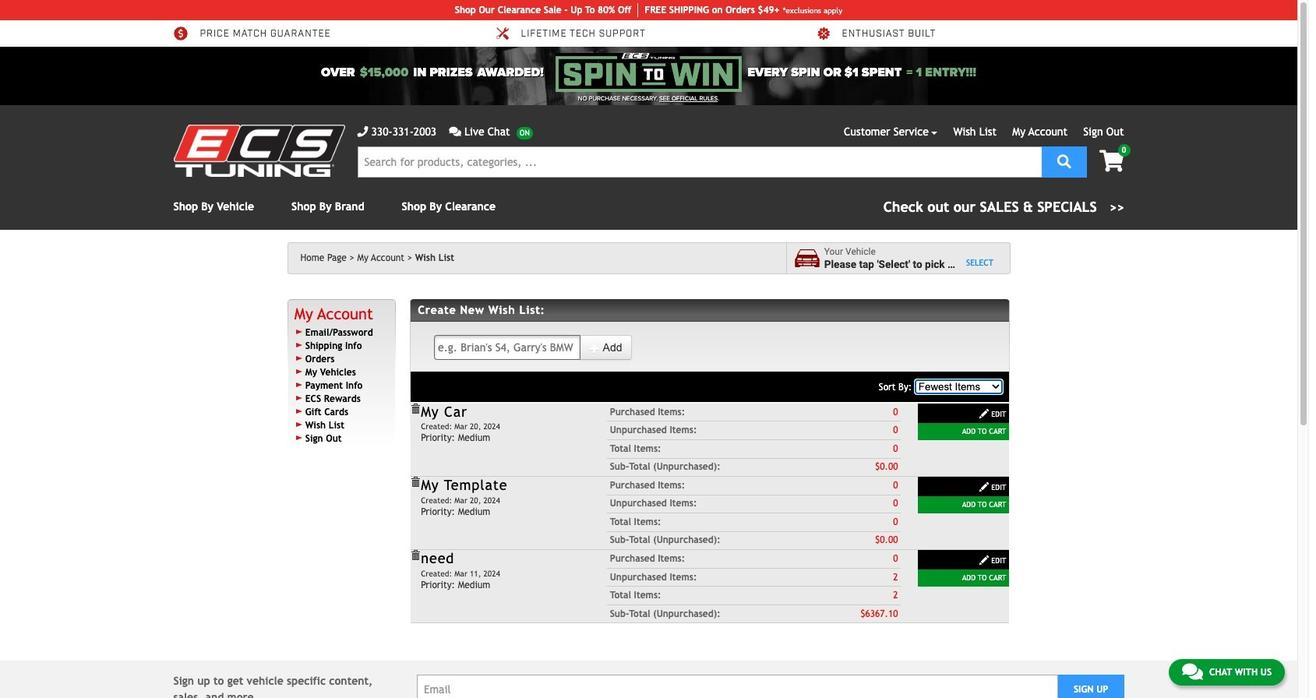 Task type: locate. For each thing, give the bounding box(es) containing it.
1 vertical spatial white image
[[979, 482, 990, 493]]

white image
[[590, 343, 601, 354], [979, 482, 990, 493], [979, 555, 990, 566]]

2 vertical spatial white image
[[979, 555, 990, 566]]

white image for delete image
[[979, 555, 990, 566]]

1 vertical spatial delete image
[[410, 477, 421, 488]]

ecs tuning 'spin to win' contest logo image
[[556, 53, 742, 92]]

delete image
[[410, 551, 421, 561]]

2 delete image from the top
[[410, 477, 421, 488]]

0 vertical spatial delete image
[[410, 404, 421, 415]]

Email email field
[[417, 675, 1059, 699]]

white image for first delete icon from the bottom of the page
[[979, 482, 990, 493]]

delete image
[[410, 404, 421, 415], [410, 477, 421, 488]]



Task type: vqa. For each thing, say whether or not it's contained in the screenshot.
Add to Wish List
no



Task type: describe. For each thing, give the bounding box(es) containing it.
white image
[[979, 408, 990, 419]]

comments image
[[449, 126, 461, 137]]

search image
[[1058, 154, 1072, 168]]

Search text field
[[357, 147, 1042, 178]]

1 delete image from the top
[[410, 404, 421, 415]]

phone image
[[357, 126, 368, 137]]

comments image
[[1183, 663, 1204, 681]]

0 vertical spatial white image
[[590, 343, 601, 354]]

shopping cart image
[[1100, 150, 1125, 172]]

ecs tuning image
[[173, 125, 345, 177]]

e.g. Brian's S4, Garry's BMW E92...etc text field
[[434, 335, 581, 360]]



